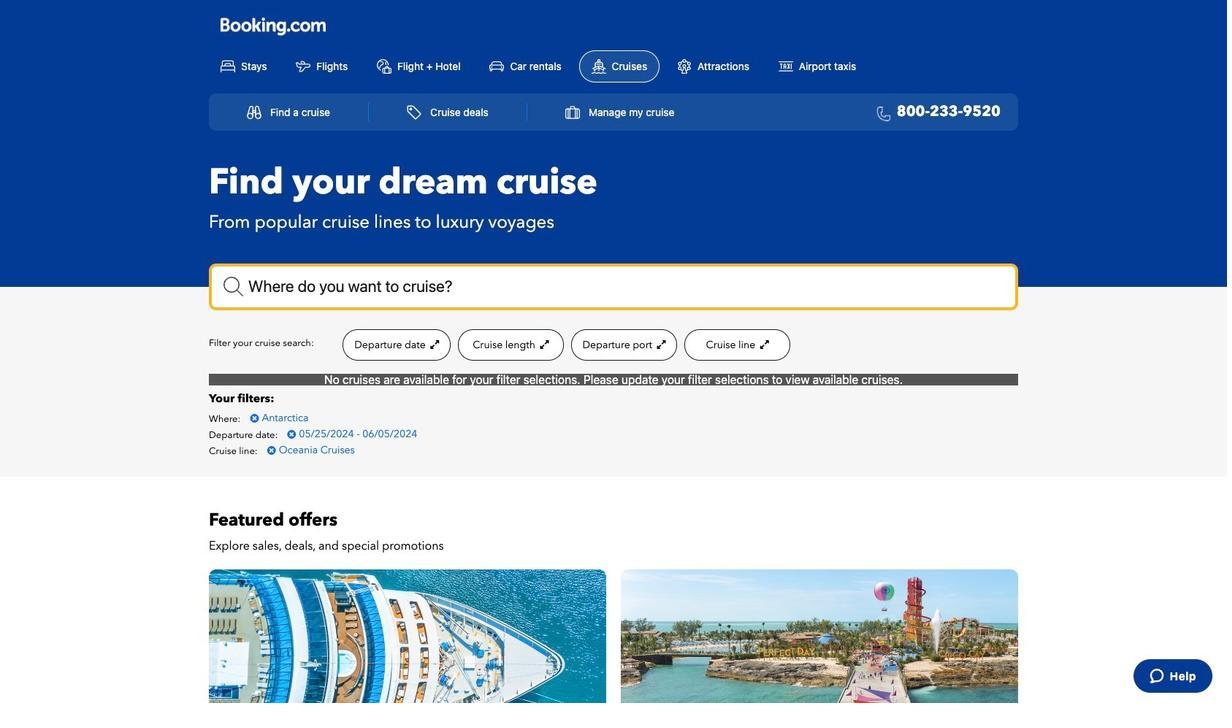 Task type: describe. For each thing, give the bounding box(es) containing it.
open the departure port cruise search filter menu image
[[655, 340, 666, 350]]

antarctica  has been selected for your cruise search filter. remove antarctica  from your cruise search filter. image
[[250, 414, 259, 424]]

Where do you want to cruise? text field
[[209, 264, 1019, 310]]

open the trip length cruise search filter menu image
[[538, 340, 549, 350]]

open the departure date cruise search filter menu image
[[428, 340, 439, 350]]



Task type: vqa. For each thing, say whether or not it's contained in the screenshot.
'accessibility information' link
no



Task type: locate. For each thing, give the bounding box(es) containing it.
None field
[[209, 264, 1019, 310]]

booking.com home image
[[221, 17, 326, 36]]

travel menu navigation
[[209, 93, 1019, 130]]

cheap cruises image
[[621, 570, 1019, 704]]

05/25/2024 - 06/05/2024 has been selected for your cruise search filter. remove 05/25/2024 - 06/05/2024 from your cruise search filter. image
[[287, 430, 296, 440]]

open the cruiseline cruise search filter menu image
[[758, 340, 769, 350]]

oceania cruises has been selected for your cruise search filter. remove oceania cruises from your cruise search filter. image
[[267, 446, 276, 456]]

cruise sale image
[[209, 570, 607, 704]]



